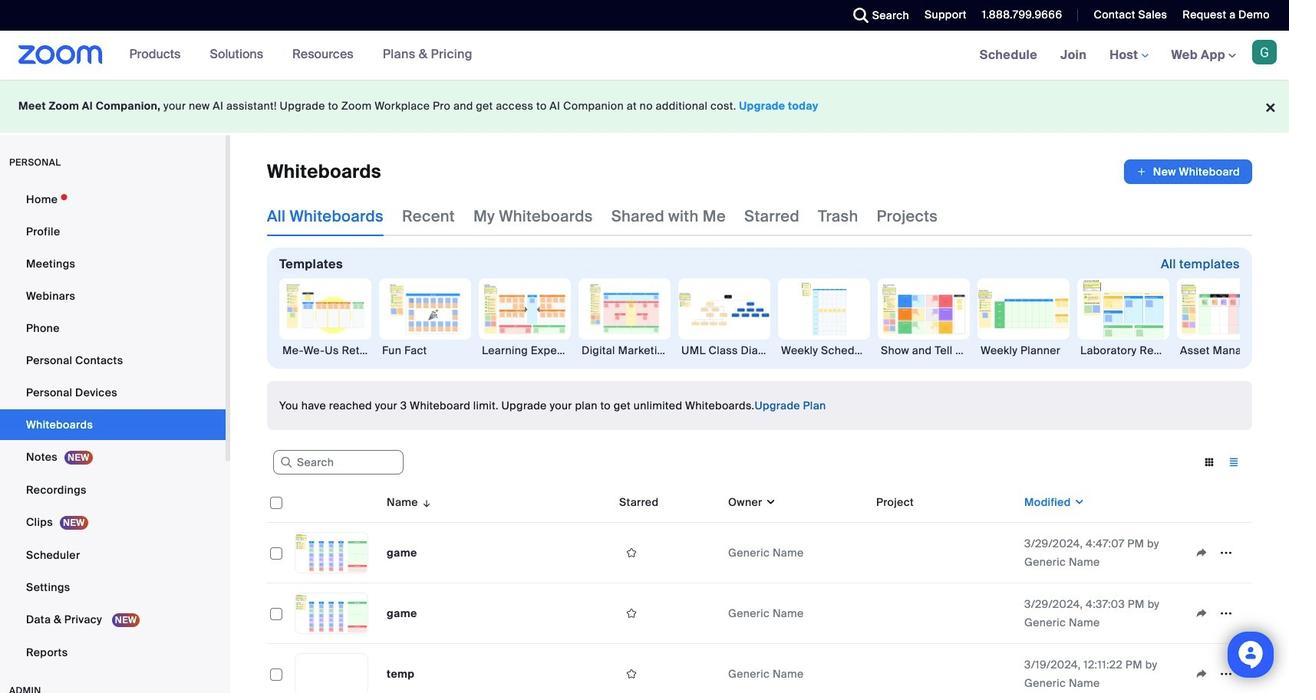 Task type: describe. For each thing, give the bounding box(es) containing it.
laboratory report element
[[1077, 343, 1169, 358]]

Search text field
[[273, 451, 404, 475]]

thumbnail of game image for 2nd cell from the bottom
[[295, 594, 368, 634]]

1 cell from the top
[[870, 523, 1018, 584]]

share image for the more options for temp image
[[1189, 668, 1214, 681]]

more options for game image for 2nd cell from the bottom
[[1214, 607, 1238, 621]]

tabs of all whiteboard page tab list
[[267, 196, 938, 236]]

digital marketing canvas element
[[579, 343, 671, 358]]

weekly planner element
[[978, 343, 1070, 358]]

uml class diagram element
[[678, 343, 770, 358]]

3 cell from the top
[[870, 645, 1018, 694]]

learning experience canvas element
[[479, 343, 571, 358]]

temp element
[[387, 668, 415, 681]]

more options for game image for 3rd cell from the bottom of the page
[[1214, 546, 1238, 560]]

thumbnail of game image for 3rd cell from the bottom of the page
[[295, 533, 368, 573]]

product information navigation
[[118, 31, 484, 80]]



Task type: locate. For each thing, give the bounding box(es) containing it.
me-we-us retrospective element
[[279, 343, 371, 358]]

2 share image from the top
[[1189, 668, 1214, 681]]

zoom logo image
[[18, 45, 103, 64]]

cell
[[870, 523, 1018, 584], [870, 584, 1018, 645], [870, 645, 1018, 694]]

profile picture image
[[1252, 40, 1277, 64]]

1 game element from the top
[[387, 546, 417, 560]]

1 vertical spatial more options for game image
[[1214, 607, 1238, 621]]

game element for thumbnail of game related to 3rd cell from the bottom of the page
[[387, 546, 417, 560]]

2 cell from the top
[[870, 584, 1018, 645]]

thumbnail of game image
[[295, 533, 368, 573], [295, 594, 368, 634]]

2 game element from the top
[[387, 607, 417, 621]]

2 thumbnail of game image from the top
[[295, 594, 368, 634]]

application
[[1124, 160, 1252, 184], [267, 483, 1252, 694], [619, 542, 716, 565], [1189, 542, 1246, 565], [619, 602, 716, 625], [1189, 602, 1246, 625], [619, 663, 716, 686], [1189, 663, 1246, 686]]

thumbnail of temp image
[[295, 655, 368, 694]]

game element for thumbnail of game corresponding to 2nd cell from the bottom
[[387, 607, 417, 621]]

0 vertical spatial game element
[[387, 546, 417, 560]]

1 more options for game image from the top
[[1214, 546, 1238, 560]]

arrow down image
[[418, 493, 432, 512]]

1 vertical spatial game element
[[387, 607, 417, 621]]

footer
[[0, 80, 1289, 133]]

grid mode, not selected image
[[1197, 456, 1222, 470]]

add image
[[1136, 164, 1147, 180]]

share image for 2nd cell from the bottom more options for game image
[[1189, 607, 1214, 621]]

down image
[[1071, 495, 1085, 510]]

more options for game image
[[1214, 546, 1238, 560], [1214, 607, 1238, 621]]

game element
[[387, 546, 417, 560], [387, 607, 417, 621]]

share image
[[1189, 607, 1214, 621], [1189, 668, 1214, 681]]

0 vertical spatial thumbnail of game image
[[295, 533, 368, 573]]

banner
[[0, 31, 1289, 81]]

meetings navigation
[[968, 31, 1289, 81]]

1 thumbnail of game image from the top
[[295, 533, 368, 573]]

more options for temp image
[[1214, 668, 1238, 681]]

1 vertical spatial thumbnail of game image
[[295, 594, 368, 634]]

1 vertical spatial share image
[[1189, 668, 1214, 681]]

0 vertical spatial share image
[[1189, 607, 1214, 621]]

0 vertical spatial more options for game image
[[1214, 546, 1238, 560]]

2 more options for game image from the top
[[1214, 607, 1238, 621]]

1 share image from the top
[[1189, 607, 1214, 621]]

weekly schedule element
[[778, 343, 870, 358]]

list mode, selected image
[[1222, 456, 1246, 470]]

share image
[[1189, 546, 1214, 560]]

personal menu menu
[[0, 184, 226, 670]]

asset management element
[[1177, 343, 1269, 358]]

fun fact element
[[379, 343, 471, 358]]

show and tell with a twist element
[[878, 343, 970, 358]]



Task type: vqa. For each thing, say whether or not it's contained in the screenshot.
personal menu MENU
yes



